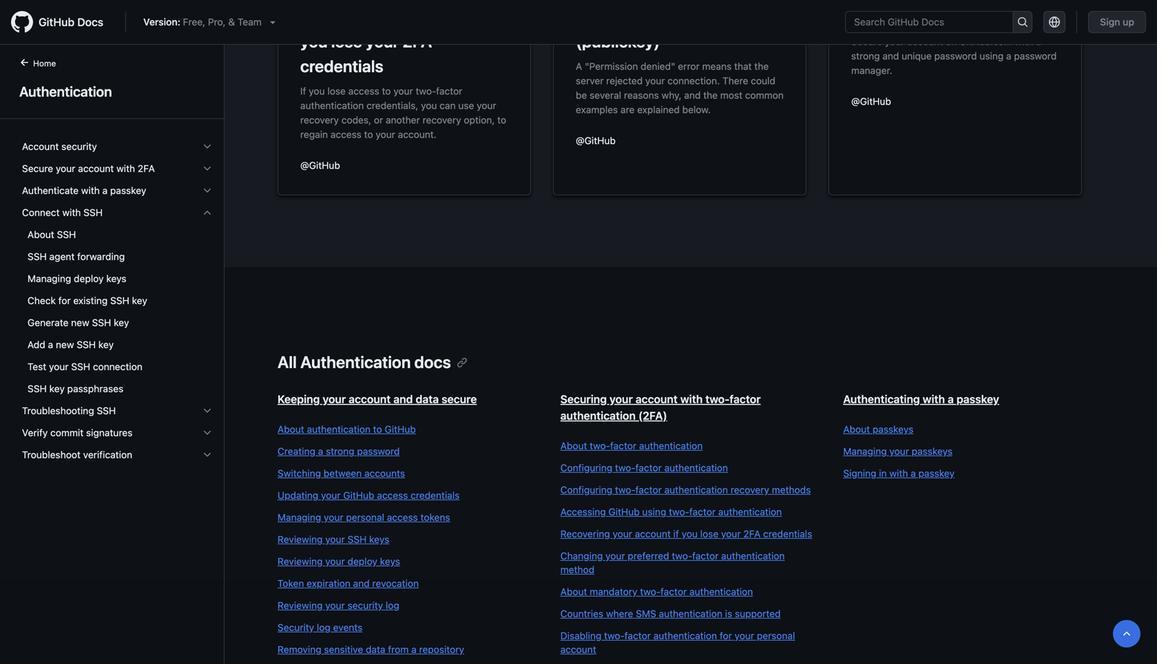 Task type: describe. For each thing, give the bounding box(es) containing it.
2 vertical spatial 2fa
[[744, 529, 761, 540]]

access down codes,
[[331, 129, 362, 140]]

reviewing your deploy keys
[[278, 556, 400, 568]]

github left docs
[[39, 15, 75, 29]]

means
[[702, 61, 732, 72]]

managing for managing your personal access tokens
[[278, 512, 321, 524]]

0 vertical spatial authentication
[[19, 83, 112, 100]]

keeping
[[278, 393, 320, 406]]

log inside 'security log events' link
[[317, 622, 331, 634]]

configuring two-factor authentication recovery methods
[[561, 485, 811, 496]]

changing your preferred two-factor authentication method link
[[561, 550, 816, 577]]

secure
[[442, 393, 477, 406]]

countries where sms authentication is supported
[[561, 609, 781, 620]]

(2fa)
[[639, 410, 667, 423]]

a inside the authenticate with a passkey dropdown button
[[102, 185, 108, 196]]

a inside creating a strong password link
[[318, 446, 323, 457]]

managing deploy keys link
[[17, 268, 218, 290]]

docs
[[414, 353, 451, 372]]

0 vertical spatial new
[[71, 317, 89, 329]]

authentication element
[[0, 56, 225, 663]]

keys inside connect with ssh element
[[106, 273, 126, 285]]

with up about passkeys link
[[923, 393, 945, 406]]

all
[[278, 353, 297, 372]]

sms
[[636, 609, 656, 620]]

key down generate new ssh key link
[[98, 339, 114, 351]]

and inside secure your account on github.com with a strong and unique password using a password manager.
[[883, 50, 899, 62]]

for inside authentication element
[[58, 295, 71, 307]]

0 vertical spatial recovering
[[300, 7, 385, 26]]

error: permission denied (publickey)
[[576, 7, 758, 51]]

keys for reviewing your deploy keys
[[380, 556, 400, 568]]

managing your personal access tokens
[[278, 512, 450, 524]]

2 vertical spatial lose
[[700, 529, 719, 540]]

deploy inside connect with ssh element
[[74, 273, 104, 285]]

2 vertical spatial credentials
[[763, 529, 812, 540]]

@github for recovering your account if you lose your 2fa credentials
[[300, 160, 340, 171]]

using inside secure your account on github.com with a strong and unique password using a password manager.
[[980, 50, 1004, 62]]

1 vertical spatial creating a strong password
[[278, 446, 400, 457]]

are
[[621, 104, 635, 115]]

most
[[720, 90, 743, 101]]

select language: current language is english image
[[1049, 17, 1060, 28]]

reviewing for reviewing your security log
[[278, 600, 323, 612]]

authentication inside countries where sms authentication is supported link
[[659, 609, 723, 620]]

to down codes,
[[364, 129, 373, 140]]

authenticating with a passkey
[[843, 393, 999, 406]]

you right if
[[309, 85, 325, 97]]

reviewing for reviewing your ssh keys
[[278, 534, 323, 546]]

all authentication docs
[[278, 353, 451, 372]]

check
[[28, 295, 56, 307]]

passkey for authenticate with a passkey
[[110, 185, 146, 196]]

connect with ssh button
[[17, 202, 218, 224]]

accessing
[[561, 507, 606, 518]]

troubleshoot verification
[[22, 449, 132, 461]]

access for lose
[[348, 85, 379, 97]]

ssh inside check for existing ssh key link
[[110, 295, 129, 307]]

disabling
[[561, 631, 602, 642]]

mandatory
[[590, 587, 638, 598]]

0 horizontal spatial recovery
[[300, 114, 339, 126]]

securing your account with two-factor authentication (2fa) link
[[561, 393, 761, 423]]

examples
[[576, 104, 618, 115]]

expiration
[[307, 578, 351, 590]]

and up about authentication to github link
[[394, 393, 413, 406]]

github.com
[[960, 36, 1012, 47]]

lose inside if you lose access to your two-factor authentication credentials, you can use your recovery codes, or another recovery option, to regain access to your account.
[[327, 85, 346, 97]]

between
[[324, 468, 362, 479]]

sc 9kayk9 0 image for with
[[202, 163, 213, 174]]

about two-factor authentication
[[561, 441, 703, 452]]

changing your preferred two-factor authentication method
[[561, 551, 785, 576]]

ssh inside add a new ssh key link
[[77, 339, 96, 351]]

two- inside configuring two-factor authentication recovery methods link
[[615, 485, 636, 496]]

authenticating with a passkey link
[[843, 393, 999, 406]]

verify commit signatures
[[22, 427, 133, 439]]

1 horizontal spatial recovering your account if you lose your 2fa credentials
[[561, 529, 812, 540]]

agent
[[49, 251, 75, 262]]

verification
[[83, 449, 132, 461]]

authentication inside configuring two-factor authentication recovery methods link
[[665, 485, 728, 496]]

to right option,
[[497, 114, 506, 126]]

two- inside accessing github using two-factor authentication link
[[669, 507, 689, 518]]

about inside about ssh link
[[28, 229, 54, 240]]

you left can
[[421, 100, 437, 111]]

0 horizontal spatial strong
[[326, 446, 355, 457]]

and down reviewing your deploy keys
[[353, 578, 370, 590]]

sc 9kayk9 0 image for troubleshoot verification
[[202, 450, 213, 461]]

key down managing deploy keys link
[[132, 295, 147, 307]]

option,
[[464, 114, 495, 126]]

1 vertical spatial new
[[56, 339, 74, 351]]

1 vertical spatial security
[[348, 600, 383, 612]]

managing your passkeys link
[[843, 445, 1099, 459]]

you down accessing github using two-factor authentication link at the bottom of page
[[682, 529, 698, 540]]

credentials,
[[367, 100, 418, 111]]

@github for creating a strong password
[[851, 96, 891, 107]]

a "permission denied" error means that the server rejected your connection. there could be several reasons why, and the most common examples are explained below.
[[576, 61, 784, 115]]

where
[[606, 609, 633, 620]]

tokens
[[421, 512, 450, 524]]

rejected
[[606, 75, 643, 86]]

your inside changing your preferred two-factor authentication method
[[606, 551, 625, 562]]

github up creating a strong password link
[[385, 424, 416, 435]]

account
[[22, 141, 59, 152]]

strong inside secure your account on github.com with a strong and unique password using a password manager.
[[851, 50, 880, 62]]

password down search image
[[1014, 50, 1057, 62]]

a right github.com
[[1036, 36, 1041, 47]]

free,
[[183, 16, 205, 28]]

1 vertical spatial authentication
[[300, 353, 411, 372]]

about authentication to github
[[278, 424, 416, 435]]

ssh inside ssh agent forwarding link
[[28, 251, 47, 262]]

factor inside disabling two-factor authentication for your personal account
[[625, 631, 651, 642]]

key up the troubleshooting in the bottom left of the page
[[49, 383, 65, 395]]

key down check for existing ssh key link on the top
[[114, 317, 129, 329]]

two- inside about mandatory two-factor authentication "link"
[[640, 587, 661, 598]]

another
[[386, 114, 420, 126]]

connect with ssh element containing connect with ssh
[[11, 202, 224, 400]]

authentication inside if you lose access to your two-factor authentication credentials, you can use your recovery codes, or another recovery option, to regain access to your account.
[[300, 100, 364, 111]]

up
[[1123, 16, 1135, 28]]

factor inside "link"
[[661, 587, 687, 598]]

factor inside changing your preferred two-factor authentication method
[[692, 551, 719, 562]]

password up github.com
[[984, 7, 1057, 26]]

github docs
[[39, 15, 103, 29]]

triangle down image
[[267, 17, 278, 28]]

2fa inside dropdown button
[[138, 163, 155, 174]]

scroll to top image
[[1121, 629, 1133, 640]]

account inside dropdown button
[[78, 163, 114, 174]]

about ssh link
[[17, 224, 218, 246]]

0 vertical spatial recovering your account if you lose your 2fa credentials
[[300, 7, 499, 76]]

commit
[[50, 427, 83, 439]]

check for existing ssh key
[[28, 295, 147, 307]]

account security button
[[17, 136, 218, 158]]

about inside about mandatory two-factor authentication "link"
[[561, 587, 587, 598]]

two- inside disabling two-factor authentication for your personal account
[[604, 631, 625, 642]]

a inside the signing in with a passkey link
[[911, 468, 916, 479]]

1 horizontal spatial credentials
[[411, 490, 460, 501]]

secure your account with 2fa button
[[17, 158, 218, 180]]

managing for managing deploy keys
[[28, 273, 71, 285]]

in
[[879, 468, 887, 479]]

passphrases
[[67, 383, 123, 395]]

a up about passkeys link
[[948, 393, 954, 406]]

account inside securing your account with two-factor authentication (2fa)
[[636, 393, 678, 406]]

managing for managing your passkeys
[[843, 446, 887, 457]]

updating your github access credentials link
[[278, 489, 533, 503]]

account security
[[22, 141, 97, 152]]

0 vertical spatial lose
[[331, 32, 362, 51]]

disabling two-factor authentication for your personal account
[[561, 631, 795, 656]]

about authentication to github link
[[278, 423, 533, 437]]

generate
[[28, 317, 69, 329]]

two- inside about two-factor authentication link
[[590, 441, 610, 452]]

switching between accounts
[[278, 468, 405, 479]]

all authentication docs link
[[278, 353, 468, 372]]

unique
[[902, 50, 932, 62]]

sc 9kayk9 0 image for connect with ssh
[[202, 207, 213, 218]]

if inside recovering your account if you lose your 2fa credentials
[[489, 7, 499, 26]]

a inside "removing sensitive data from a repository" link
[[411, 644, 417, 656]]

updating your github access credentials
[[278, 490, 460, 501]]

Search GitHub Docs search field
[[846, 12, 1013, 32]]

1 horizontal spatial the
[[755, 61, 769, 72]]

events
[[333, 622, 363, 634]]

authentication link
[[17, 81, 207, 102]]

revocation
[[372, 578, 419, 590]]

0 vertical spatial passkeys
[[873, 424, 914, 435]]

check for existing ssh key link
[[17, 290, 218, 312]]

1 vertical spatial recovering
[[561, 529, 610, 540]]

search image
[[1017, 17, 1028, 28]]

sign
[[1100, 16, 1120, 28]]

authentication inside accessing github using two-factor authentication link
[[718, 507, 782, 518]]

disabling two-factor authentication for your personal account link
[[561, 630, 816, 657]]

configuring two-factor authentication recovery methods link
[[561, 484, 816, 497]]

denied
[[706, 7, 758, 26]]

to up credentials,
[[382, 85, 391, 97]]

accessing github using two-factor authentication
[[561, 507, 782, 518]]

if
[[300, 85, 306, 97]]

with inside the authenticate with a passkey dropdown button
[[81, 185, 100, 196]]

a down github.com
[[1006, 50, 1012, 62]]

several
[[590, 90, 621, 101]]

supported
[[735, 609, 781, 620]]

github up managing your personal access tokens
[[343, 490, 374, 501]]

home
[[33, 59, 56, 68]]

1 vertical spatial if
[[673, 529, 679, 540]]

below.
[[682, 104, 711, 115]]



Task type: vqa. For each thing, say whether or not it's contained in the screenshot.
Home link
yes



Task type: locate. For each thing, give the bounding box(es) containing it.
2 vertical spatial passkey
[[919, 468, 955, 479]]

1 sc 9kayk9 0 image from the top
[[202, 163, 213, 174]]

and inside "a "permission denied" error means that the server rejected your connection. there could be several reasons why, and the most common examples are explained below."
[[684, 90, 701, 101]]

3 sc 9kayk9 0 image from the top
[[202, 406, 213, 417]]

1 vertical spatial keys
[[369, 534, 389, 546]]

is
[[725, 609, 732, 620]]

a
[[576, 61, 582, 72]]

authentication down the methods
[[718, 507, 782, 518]]

creating a strong password
[[851, 7, 1057, 26], [278, 446, 400, 457]]

two- up credentials,
[[416, 85, 436, 97]]

factor inside securing your account with two-factor authentication (2fa)
[[730, 393, 761, 406]]

ssh down managing your personal access tokens
[[348, 534, 367, 546]]

troubleshooting ssh
[[22, 405, 116, 417]]

1 horizontal spatial @github
[[576, 135, 616, 146]]

1 horizontal spatial deploy
[[348, 556, 377, 568]]

1 horizontal spatial creating a strong password
[[851, 7, 1057, 26]]

0 horizontal spatial managing
[[28, 273, 71, 285]]

1 vertical spatial log
[[317, 622, 331, 634]]

ssh inside generate new ssh key link
[[92, 317, 111, 329]]

new down generate new ssh key
[[56, 339, 74, 351]]

passkeys
[[873, 424, 914, 435], [912, 446, 953, 457]]

1 vertical spatial using
[[642, 507, 666, 518]]

0 horizontal spatial security
[[61, 141, 97, 152]]

two- down configuring two-factor authentication
[[615, 485, 636, 496]]

add
[[28, 339, 45, 351]]

1 horizontal spatial passkey
[[919, 468, 955, 479]]

add a new ssh key
[[28, 339, 114, 351]]

1 horizontal spatial authentication
[[300, 353, 411, 372]]

tooltip
[[1113, 621, 1141, 648]]

2 horizontal spatial @github
[[851, 96, 891, 107]]

1 horizontal spatial log
[[386, 600, 399, 612]]

data left secure
[[416, 393, 439, 406]]

access up codes,
[[348, 85, 379, 97]]

reviewing your security log
[[278, 600, 399, 612]]

two- inside configuring two-factor authentication link
[[615, 463, 636, 474]]

(publickey)
[[576, 32, 660, 51]]

0 vertical spatial the
[[755, 61, 769, 72]]

recovery down can
[[423, 114, 461, 126]]

ssh up 'test your ssh connection'
[[77, 339, 96, 351]]

0 horizontal spatial @github
[[300, 160, 340, 171]]

or
[[374, 114, 383, 126]]

authentication up the switching between accounts
[[307, 424, 371, 435]]

your inside securing your account with two-factor authentication (2fa)
[[610, 393, 633, 406]]

creating up unique
[[851, 7, 916, 26]]

about inside about passkeys link
[[843, 424, 870, 435]]

0 horizontal spatial if
[[489, 7, 499, 26]]

github right accessing
[[609, 507, 640, 518]]

2 connect with ssh element from the top
[[11, 224, 224, 400]]

0 horizontal spatial deploy
[[74, 273, 104, 285]]

reviewing your deploy keys link
[[278, 555, 533, 569]]

your inside "link"
[[49, 361, 69, 373]]

about
[[28, 229, 54, 240], [278, 424, 304, 435], [843, 424, 870, 435], [561, 441, 587, 452], [561, 587, 587, 598]]

0 vertical spatial reviewing
[[278, 534, 323, 546]]

managing inside managing your passkeys link
[[843, 446, 887, 457]]

1 horizontal spatial recovering
[[561, 529, 610, 540]]

personal inside disabling two-factor authentication for your personal account
[[757, 631, 795, 642]]

1 horizontal spatial for
[[720, 631, 732, 642]]

ssh key passphrases
[[28, 383, 123, 395]]

a down secure your account with 2fa dropdown button
[[102, 185, 108, 196]]

2fa down account security dropdown button
[[138, 163, 155, 174]]

authentication up "keeping your account and data secure" link
[[300, 353, 411, 372]]

token expiration and revocation link
[[278, 577, 533, 591]]

deploy up check for existing ssh key
[[74, 273, 104, 285]]

account
[[425, 7, 486, 26], [907, 36, 943, 47], [78, 163, 114, 174], [349, 393, 391, 406], [636, 393, 678, 406], [635, 529, 671, 540], [561, 644, 596, 656]]

reasons
[[624, 90, 659, 101]]

generate new ssh key
[[28, 317, 129, 329]]

2fa inside recovering your account if you lose your 2fa credentials
[[403, 32, 432, 51]]

ssh up ssh key passphrases
[[71, 361, 90, 373]]

connection.
[[668, 75, 720, 86]]

security log events link
[[278, 621, 533, 635]]

sc 9kayk9 0 image inside secure your account with 2fa dropdown button
[[202, 163, 213, 174]]

github docs link
[[11, 11, 114, 33]]

sc 9kayk9 0 image inside connect with ssh dropdown button
[[202, 207, 213, 218]]

authentication inside disabling two-factor authentication for your personal account
[[654, 631, 717, 642]]

2 horizontal spatial strong
[[932, 7, 980, 26]]

reviewing your ssh keys
[[278, 534, 389, 546]]

configuring for configuring two-factor authentication
[[561, 463, 613, 474]]

2 horizontal spatial recovery
[[731, 485, 769, 496]]

1 horizontal spatial security
[[348, 600, 383, 612]]

reviewing your security log link
[[278, 599, 533, 613]]

0 vertical spatial secure
[[851, 36, 883, 47]]

3 reviewing from the top
[[278, 600, 323, 612]]

managing up the check
[[28, 273, 71, 285]]

ssh agent forwarding link
[[17, 246, 218, 268]]

docs
[[77, 15, 103, 29]]

about down authenticating
[[843, 424, 870, 435]]

two- inside if you lose access to your two-factor authentication credentials, you can use your recovery codes, or another recovery option, to regain access to your account.
[[416, 85, 436, 97]]

removing sensitive data from a repository link
[[278, 643, 533, 657]]

1 vertical spatial credentials
[[411, 490, 460, 501]]

0 horizontal spatial log
[[317, 622, 331, 634]]

1 horizontal spatial creating
[[851, 7, 916, 26]]

0 vertical spatial @github
[[851, 96, 891, 107]]

denied"
[[641, 61, 675, 72]]

you up if
[[300, 32, 328, 51]]

1 horizontal spatial strong
[[851, 50, 880, 62]]

github
[[39, 15, 75, 29], [385, 424, 416, 435], [343, 490, 374, 501], [609, 507, 640, 518]]

you inside recovering your account if you lose your 2fa credentials
[[300, 32, 328, 51]]

use
[[458, 100, 474, 111]]

two- down about two-factor authentication
[[615, 463, 636, 474]]

authentication down about two-factor authentication link
[[665, 463, 728, 474]]

ssh inside test your ssh connection "link"
[[71, 361, 90, 373]]

recovery inside configuring two-factor authentication recovery methods link
[[731, 485, 769, 496]]

2 horizontal spatial passkey
[[957, 393, 999, 406]]

with down authenticate with a passkey
[[62, 207, 81, 218]]

for down is
[[720, 631, 732, 642]]

two- inside securing your account with two-factor authentication (2fa)
[[706, 393, 730, 406]]

your inside dropdown button
[[56, 163, 75, 174]]

test your ssh connection link
[[17, 356, 218, 378]]

1 vertical spatial recovering your account if you lose your 2fa credentials
[[561, 529, 812, 540]]

secure for secure your account with 2fa
[[22, 163, 53, 174]]

team
[[238, 16, 262, 28]]

sc 9kayk9 0 image inside troubleshoot verification dropdown button
[[202, 450, 213, 461]]

authentication
[[19, 83, 112, 100], [300, 353, 411, 372]]

1 configuring from the top
[[561, 463, 613, 474]]

troubleshoot
[[22, 449, 81, 461]]

creating a strong password up 'on'
[[851, 7, 1057, 26]]

a right from
[[411, 644, 417, 656]]

2 horizontal spatial credentials
[[763, 529, 812, 540]]

passkey inside dropdown button
[[110, 185, 146, 196]]

1 vertical spatial managing
[[843, 446, 887, 457]]

codes,
[[342, 114, 371, 126]]

0 vertical spatial data
[[416, 393, 439, 406]]

about for keeping your account and data secure
[[278, 424, 304, 435]]

and
[[883, 50, 899, 62], [684, 90, 701, 101], [394, 393, 413, 406], [353, 578, 370, 590]]

about down method
[[561, 587, 587, 598]]

None search field
[[845, 11, 1033, 33]]

configuring for configuring two-factor authentication recovery methods
[[561, 485, 613, 496]]

keeping your account and data secure
[[278, 393, 477, 406]]

authentication inside changing your preferred two-factor authentication method
[[721, 551, 785, 562]]

about for securing your account with two-factor authentication (2fa)
[[561, 441, 587, 452]]

accounts
[[364, 468, 405, 479]]

your inside secure your account on github.com with a strong and unique password using a password manager.
[[885, 36, 905, 47]]

with down account security dropdown button
[[116, 163, 135, 174]]

about inside about two-factor authentication link
[[561, 441, 587, 452]]

authentication down home link
[[19, 83, 112, 100]]

reviewing for reviewing your deploy keys
[[278, 556, 323, 568]]

secure
[[851, 36, 883, 47], [22, 163, 53, 174]]

deploy up token expiration and revocation
[[348, 556, 377, 568]]

personal down updating your github access credentials
[[346, 512, 384, 524]]

for right the check
[[58, 295, 71, 307]]

access down the updating your github access credentials link
[[387, 512, 418, 524]]

credentials up tokens
[[411, 490, 460, 501]]

with up about two-factor authentication link
[[681, 393, 703, 406]]

sc 9kayk9 0 image inside troubleshooting ssh dropdown button
[[202, 406, 213, 417]]

0 horizontal spatial 2fa
[[138, 163, 155, 174]]

secure inside secure your account on github.com with a strong and unique password using a password manager.
[[851, 36, 883, 47]]

password up accounts
[[357, 446, 400, 457]]

ssh down test on the left bottom of page
[[28, 383, 47, 395]]

3 sc 9kayk9 0 image from the top
[[202, 428, 213, 439]]

ssh inside the "reviewing your ssh keys" link
[[348, 534, 367, 546]]

managing
[[28, 273, 71, 285], [843, 446, 887, 457], [278, 512, 321, 524]]

2 vertical spatial strong
[[326, 446, 355, 457]]

passkey for authenticating with a passkey
[[957, 393, 999, 406]]

and down connection.
[[684, 90, 701, 101]]

countries where sms authentication is supported link
[[561, 608, 816, 621]]

authentication inside about authentication to github link
[[307, 424, 371, 435]]

sc 9kayk9 0 image inside verify commit signatures 'dropdown button'
[[202, 428, 213, 439]]

security inside dropdown button
[[61, 141, 97, 152]]

sc 9kayk9 0 image inside the authenticate with a passkey dropdown button
[[202, 185, 213, 196]]

1 horizontal spatial managing
[[278, 512, 321, 524]]

two- down configuring two-factor authentication recovery methods
[[669, 507, 689, 518]]

1 horizontal spatial secure
[[851, 36, 883, 47]]

recovery up regain
[[300, 114, 339, 126]]

@github for error: permission denied (publickey)
[[576, 135, 616, 146]]

0 vertical spatial log
[[386, 600, 399, 612]]

two- down recovering your account if you lose your 2fa credentials link
[[672, 551, 692, 562]]

2fa up credentials,
[[403, 32, 432, 51]]

with right in
[[890, 468, 908, 479]]

about passkeys
[[843, 424, 914, 435]]

passkey up about passkeys link
[[957, 393, 999, 406]]

managing up signing
[[843, 446, 887, 457]]

two- down securing
[[590, 441, 610, 452]]

2 reviewing from the top
[[278, 556, 323, 568]]

2 vertical spatial @github
[[300, 160, 340, 171]]

secure inside dropdown button
[[22, 163, 53, 174]]

0 vertical spatial for
[[58, 295, 71, 307]]

authentication down configuring two-factor authentication link
[[665, 485, 728, 496]]

a
[[919, 7, 928, 26], [1036, 36, 1041, 47], [1006, 50, 1012, 62], [102, 185, 108, 196], [48, 339, 53, 351], [948, 393, 954, 406], [318, 446, 323, 457], [911, 468, 916, 479], [411, 644, 417, 656]]

connect with ssh
[[22, 207, 103, 218]]

0 vertical spatial using
[[980, 50, 1004, 62]]

ssh inside about ssh link
[[57, 229, 76, 240]]

authentication up supported
[[721, 551, 785, 562]]

existing
[[73, 295, 108, 307]]

1 vertical spatial @github
[[576, 135, 616, 146]]

0 vertical spatial managing
[[28, 273, 71, 285]]

password down 'on'
[[934, 50, 977, 62]]

sc 9kayk9 0 image
[[202, 141, 213, 152], [202, 207, 213, 218], [202, 428, 213, 439], [202, 450, 213, 461]]

secure up manager.
[[851, 36, 883, 47]]

security log events
[[278, 622, 363, 634]]

1 connect with ssh element from the top
[[11, 202, 224, 400]]

access for github
[[377, 490, 408, 501]]

with inside the signing in with a passkey link
[[890, 468, 908, 479]]

test
[[28, 361, 46, 373]]

2 sc 9kayk9 0 image from the top
[[202, 185, 213, 196]]

log left events
[[317, 622, 331, 634]]

passkeys up the managing your passkeys on the right bottom of the page
[[873, 424, 914, 435]]

4 sc 9kayk9 0 image from the top
[[202, 450, 213, 461]]

reviewing up security
[[278, 600, 323, 612]]

0 horizontal spatial recovering your account if you lose your 2fa credentials
[[300, 7, 499, 76]]

0 vertical spatial sc 9kayk9 0 image
[[202, 163, 213, 174]]

two- inside changing your preferred two-factor authentication method
[[672, 551, 692, 562]]

removing
[[278, 644, 321, 656]]

passkey down secure your account with 2fa dropdown button
[[110, 185, 146, 196]]

0 horizontal spatial creating
[[278, 446, 315, 457]]

a right add on the left of the page
[[48, 339, 53, 351]]

0 horizontal spatial for
[[58, 295, 71, 307]]

1 vertical spatial sc 9kayk9 0 image
[[202, 185, 213, 196]]

manager.
[[851, 65, 893, 76]]

data left from
[[366, 644, 385, 656]]

authentication down about mandatory two-factor authentication "link"
[[659, 609, 723, 620]]

verify
[[22, 427, 48, 439]]

with down search image
[[1015, 36, 1034, 47]]

account inside secure your account on github.com with a strong and unique password using a password manager.
[[907, 36, 943, 47]]

recovering your account if you lose your 2fa credentials up credentials,
[[300, 7, 499, 76]]

for inside disabling two-factor authentication for your personal account
[[720, 631, 732, 642]]

authentication inside about mandatory two-factor authentication "link"
[[690, 587, 753, 598]]

0 vertical spatial 2fa
[[403, 32, 432, 51]]

connect with ssh element
[[11, 202, 224, 400], [11, 224, 224, 400]]

1 horizontal spatial recovery
[[423, 114, 461, 126]]

using down configuring two-factor authentication recovery methods
[[642, 507, 666, 518]]

log down revocation
[[386, 600, 399, 612]]

2 vertical spatial sc 9kayk9 0 image
[[202, 406, 213, 417]]

@github down examples
[[576, 135, 616, 146]]

0 horizontal spatial credentials
[[300, 56, 383, 76]]

authentication down securing
[[561, 410, 636, 423]]

signing in with a passkey link
[[843, 467, 1099, 481]]

access for personal
[[387, 512, 418, 524]]

2fa down accessing github using two-factor authentication link at the bottom of page
[[744, 529, 761, 540]]

sc 9kayk9 0 image for passkey
[[202, 185, 213, 196]]

can
[[440, 100, 456, 111]]

secure for secure your account on github.com with a strong and unique password using a password manager.
[[851, 36, 883, 47]]

about passkeys link
[[843, 423, 1099, 437]]

to down "keeping your account and data secure" link
[[373, 424, 382, 435]]

0 horizontal spatial authentication
[[19, 83, 112, 100]]

1 vertical spatial deploy
[[348, 556, 377, 568]]

two- up sms
[[640, 587, 661, 598]]

1 vertical spatial reviewing
[[278, 556, 323, 568]]

keys
[[106, 273, 126, 285], [369, 534, 389, 546], [380, 556, 400, 568]]

2 horizontal spatial 2fa
[[744, 529, 761, 540]]

1 vertical spatial lose
[[327, 85, 346, 97]]

1 vertical spatial passkey
[[957, 393, 999, 406]]

two-
[[416, 85, 436, 97], [706, 393, 730, 406], [590, 441, 610, 452], [615, 463, 636, 474], [615, 485, 636, 496], [669, 507, 689, 518], [672, 551, 692, 562], [640, 587, 661, 598], [604, 631, 625, 642]]

common
[[745, 90, 784, 101]]

1 horizontal spatial if
[[673, 529, 679, 540]]

your inside disabling two-factor authentication for your personal account
[[735, 631, 754, 642]]

sc 9kayk9 0 image inside account security dropdown button
[[202, 141, 213, 152]]

key
[[132, 295, 147, 307], [114, 317, 129, 329], [98, 339, 114, 351], [49, 383, 65, 395]]

0 vertical spatial personal
[[346, 512, 384, 524]]

1 sc 9kayk9 0 image from the top
[[202, 141, 213, 152]]

keys down managing your personal access tokens
[[369, 534, 389, 546]]

recovering your account if you lose your 2fa credentials down accessing github using two-factor authentication link at the bottom of page
[[561, 529, 812, 540]]

account inside disabling two-factor authentication for your personal account
[[561, 644, 596, 656]]

credentials up if
[[300, 56, 383, 76]]

and up manager.
[[883, 50, 899, 62]]

about down securing
[[561, 441, 587, 452]]

factor
[[436, 85, 463, 97], [730, 393, 761, 406], [610, 441, 637, 452], [636, 463, 662, 474], [636, 485, 662, 496], [689, 507, 716, 518], [692, 551, 719, 562], [661, 587, 687, 598], [625, 631, 651, 642]]

1 vertical spatial the
[[703, 90, 718, 101]]

0 horizontal spatial secure
[[22, 163, 53, 174]]

signing in with a passkey
[[843, 468, 955, 479]]

account inside recovering your account if you lose your 2fa credentials
[[425, 7, 486, 26]]

authentication down countries where sms authentication is supported link
[[654, 631, 717, 642]]

ssh inside ssh key passphrases link
[[28, 383, 47, 395]]

data inside "removing sensitive data from a repository" link
[[366, 644, 385, 656]]

reviewing up token
[[278, 556, 323, 568]]

ssh inside troubleshooting ssh dropdown button
[[97, 405, 116, 417]]

sensitive
[[324, 644, 363, 656]]

credentials down the methods
[[763, 529, 812, 540]]

security
[[278, 622, 314, 634]]

be
[[576, 90, 587, 101]]

ssh left agent
[[28, 251, 47, 262]]

0 vertical spatial security
[[61, 141, 97, 152]]

with inside secure your account with 2fa dropdown button
[[116, 163, 135, 174]]

lose
[[331, 32, 362, 51], [327, 85, 346, 97], [700, 529, 719, 540]]

factor inside if you lose access to your two-factor authentication credentials, you can use your recovery codes, or another recovery option, to regain access to your account.
[[436, 85, 463, 97]]

sc 9kayk9 0 image for verify commit signatures
[[202, 428, 213, 439]]

token
[[278, 578, 304, 590]]

about ssh
[[28, 229, 76, 240]]

removing sensitive data from a repository
[[278, 644, 464, 656]]

sc 9kayk9 0 image
[[202, 163, 213, 174], [202, 185, 213, 196], [202, 406, 213, 417]]

2 horizontal spatial managing
[[843, 446, 887, 457]]

0 vertical spatial deploy
[[74, 273, 104, 285]]

two- down where
[[604, 631, 625, 642]]

sc 9kayk9 0 image for account security
[[202, 141, 213, 152]]

2 vertical spatial keys
[[380, 556, 400, 568]]

0 horizontal spatial passkey
[[110, 185, 146, 196]]

1 vertical spatial configuring
[[561, 485, 613, 496]]

authentication up codes,
[[300, 100, 364, 111]]

about down keeping
[[278, 424, 304, 435]]

2 vertical spatial managing
[[278, 512, 321, 524]]

ssh inside connect with ssh dropdown button
[[84, 207, 103, 218]]

authentication inside about two-factor authentication link
[[639, 441, 703, 452]]

with
[[1015, 36, 1034, 47], [116, 163, 135, 174], [81, 185, 100, 196], [62, 207, 81, 218], [681, 393, 703, 406], [923, 393, 945, 406], [890, 468, 908, 479]]

about inside about authentication to github link
[[278, 424, 304, 435]]

0 vertical spatial if
[[489, 7, 499, 26]]

0 vertical spatial credentials
[[300, 56, 383, 76]]

personal down supported
[[757, 631, 795, 642]]

managing deploy keys
[[28, 273, 126, 285]]

0 horizontal spatial using
[[642, 507, 666, 518]]

connect with ssh element containing about ssh
[[11, 224, 224, 400]]

1 horizontal spatial personal
[[757, 631, 795, 642]]

countries
[[561, 609, 604, 620]]

reviewing down updating
[[278, 534, 323, 546]]

strong up 'on'
[[932, 7, 980, 26]]

authentication up is
[[690, 587, 753, 598]]

recovery left the methods
[[731, 485, 769, 496]]

1 vertical spatial 2fa
[[138, 163, 155, 174]]

1 vertical spatial creating
[[278, 446, 315, 457]]

0 vertical spatial keys
[[106, 273, 126, 285]]

creating up switching at the bottom left of page
[[278, 446, 315, 457]]

why,
[[662, 90, 682, 101]]

with inside connect with ssh dropdown button
[[62, 207, 81, 218]]

password inside creating a strong password link
[[357, 446, 400, 457]]

0 horizontal spatial creating a strong password
[[278, 446, 400, 457]]

1 horizontal spatial 2fa
[[403, 32, 432, 51]]

2 sc 9kayk9 0 image from the top
[[202, 207, 213, 218]]

keys for reviewing your ssh keys
[[369, 534, 389, 546]]

with inside secure your account on github.com with a strong and unique password using a password manager.
[[1015, 36, 1034, 47]]

0 horizontal spatial recovering
[[300, 7, 385, 26]]

authentication inside securing your account with two-factor authentication (2fa)
[[561, 410, 636, 423]]

with down secure your account with 2fa
[[81, 185, 100, 196]]

generate new ssh key link
[[17, 312, 218, 334]]

1 reviewing from the top
[[278, 534, 323, 546]]

could
[[751, 75, 776, 86]]

configuring two-factor authentication link
[[561, 462, 816, 475]]

forwarding
[[77, 251, 125, 262]]

keeping your account and data secure link
[[278, 393, 477, 406]]

log inside reviewing your security log link
[[386, 600, 399, 612]]

securing your account with two-factor authentication (2fa)
[[561, 393, 761, 423]]

0 horizontal spatial the
[[703, 90, 718, 101]]

your
[[388, 7, 421, 26], [366, 32, 399, 51], [885, 36, 905, 47], [645, 75, 665, 86], [394, 85, 413, 97], [477, 100, 496, 111], [376, 129, 395, 140], [56, 163, 75, 174], [49, 361, 69, 373], [323, 393, 346, 406], [610, 393, 633, 406], [890, 446, 909, 457], [321, 490, 341, 501], [324, 512, 343, 524], [613, 529, 632, 540], [721, 529, 741, 540], [325, 534, 345, 546], [606, 551, 625, 562], [325, 556, 345, 568], [325, 600, 345, 612], [735, 631, 754, 642]]

there
[[723, 75, 748, 86]]

the
[[755, 61, 769, 72], [703, 90, 718, 101]]

recovering
[[300, 7, 385, 26], [561, 529, 610, 540]]

from
[[388, 644, 409, 656]]

two- up about two-factor authentication link
[[706, 393, 730, 406]]

with inside securing your account with two-factor authentication (2fa)
[[681, 393, 703, 406]]

connect
[[22, 207, 60, 218]]

1 vertical spatial data
[[366, 644, 385, 656]]

connection
[[93, 361, 142, 373]]

a inside add a new ssh key link
[[48, 339, 53, 351]]

2 configuring from the top
[[561, 485, 613, 496]]

a up unique
[[919, 7, 928, 26]]

1 vertical spatial passkeys
[[912, 446, 953, 457]]

managing inside managing deploy keys link
[[28, 273, 71, 285]]

authentication inside configuring two-factor authentication link
[[665, 463, 728, 474]]

security up secure your account with 2fa
[[61, 141, 97, 152]]

1 horizontal spatial using
[[980, 50, 1004, 62]]

your inside "a "permission denied" error means that the server rejected your connection. there could be several reasons why, and the most common examples are explained below."
[[645, 75, 665, 86]]

about for authenticating with a passkey
[[843, 424, 870, 435]]



